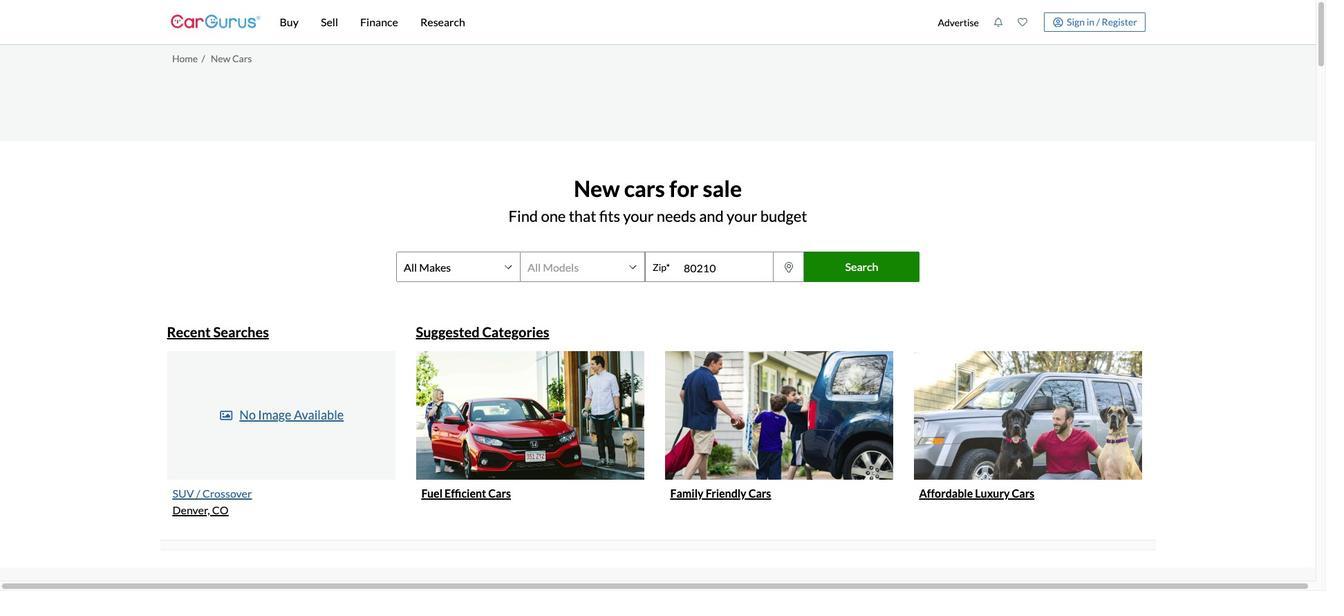 Task type: describe. For each thing, give the bounding box(es) containing it.
cars for affordable luxury cars
[[1012, 487, 1034, 500]]

advertise
[[938, 16, 979, 28]]

0 horizontal spatial new
[[211, 52, 230, 64]]

fits
[[599, 207, 620, 225]]

new cars for sale find one that fits your needs and your budget
[[509, 175, 807, 225]]

efficient
[[445, 487, 486, 500]]

image
[[258, 407, 291, 423]]

budget
[[760, 207, 807, 225]]

finance button
[[349, 0, 409, 44]]

sale
[[703, 175, 742, 202]]

family friendly cars
[[670, 487, 771, 500]]

finance
[[360, 15, 398, 28]]

fuel efficient cars
[[421, 487, 511, 500]]

map marker alt image
[[782, 262, 795, 273]]

2 your from the left
[[727, 207, 757, 225]]

research
[[420, 15, 465, 28]]

that
[[569, 207, 596, 225]]

affordable luxury cars
[[919, 487, 1034, 500]]

cars
[[624, 175, 665, 202]]

luxury
[[975, 487, 1010, 500]]

crossover
[[202, 487, 252, 500]]

fuel efficient cars image
[[416, 351, 644, 480]]

new inside 'new cars for sale find one that fits your needs and your budget'
[[574, 175, 620, 202]]

cargurus logo homepage link link
[[170, 2, 260, 42]]

needs
[[657, 207, 696, 225]]

sell button
[[310, 0, 349, 44]]

affordable luxury cars link
[[907, 324, 1149, 513]]

affordable
[[919, 487, 973, 500]]

user icon image
[[1053, 17, 1063, 27]]

available
[[294, 407, 344, 423]]

image image
[[218, 409, 234, 422]]

affordable luxury cars image
[[914, 351, 1142, 480]]

sign
[[1067, 16, 1085, 27]]

home link
[[172, 52, 198, 64]]

sign in / register link
[[1044, 12, 1145, 32]]

denver,
[[172, 503, 210, 516]]

categories
[[482, 324, 549, 340]]

searches
[[213, 324, 269, 340]]

no
[[239, 407, 256, 423]]

find
[[509, 207, 538, 225]]

1 your from the left
[[623, 207, 654, 225]]

research button
[[409, 0, 476, 44]]

Zip* field
[[677, 253, 773, 282]]

co
[[212, 503, 229, 516]]

/ for home / new cars
[[202, 52, 205, 64]]

saved cars image
[[1018, 17, 1027, 27]]



Task type: locate. For each thing, give the bounding box(es) containing it.
/
[[1096, 16, 1100, 27], [202, 52, 205, 64], [196, 487, 200, 500]]

menu containing sign in / register
[[931, 3, 1145, 41]]

your down cars
[[623, 207, 654, 225]]

new
[[211, 52, 230, 64], [574, 175, 620, 202]]

/ right in
[[1096, 16, 1100, 27]]

cars right luxury on the bottom of page
[[1012, 487, 1034, 500]]

cars
[[232, 52, 252, 64], [488, 487, 511, 500], [749, 487, 771, 500], [1012, 487, 1034, 500]]

home / new cars
[[172, 52, 252, 64]]

open notifications image
[[993, 17, 1003, 27]]

suv / crossover denver, co
[[172, 487, 252, 516]]

buy
[[280, 15, 299, 28]]

sign in / register menu item
[[1035, 12, 1145, 32]]

buy button
[[269, 0, 310, 44]]

0 vertical spatial new
[[211, 52, 230, 64]]

tab list
[[160, 324, 1156, 550]]

sign in / register
[[1067, 16, 1137, 27]]

suv
[[172, 487, 194, 500]]

cars right friendly
[[749, 487, 771, 500]]

menu bar containing buy
[[260, 0, 931, 44]]

1 vertical spatial new
[[574, 175, 620, 202]]

menu bar
[[260, 0, 931, 44]]

family
[[670, 487, 704, 500]]

your right and
[[727, 207, 757, 225]]

/ for suv / crossover denver, co
[[196, 487, 200, 500]]

tab list containing recent searches
[[160, 324, 1156, 550]]

/ right suv
[[196, 487, 200, 500]]

menu
[[931, 3, 1145, 41]]

advertise link
[[931, 3, 986, 41]]

home
[[172, 52, 198, 64]]

search button
[[804, 252, 920, 282]]

0 horizontal spatial your
[[623, 207, 654, 225]]

friendly
[[706, 487, 746, 500]]

cars for fuel efficient cars
[[488, 487, 511, 500]]

1 horizontal spatial /
[[202, 52, 205, 64]]

2 vertical spatial /
[[196, 487, 200, 500]]

one
[[541, 207, 566, 225]]

2 horizontal spatial /
[[1096, 16, 1100, 27]]

suggested categories
[[416, 324, 549, 340]]

sell
[[321, 15, 338, 28]]

new right home link
[[211, 52, 230, 64]]

1 vertical spatial /
[[202, 52, 205, 64]]

your
[[623, 207, 654, 225], [727, 207, 757, 225]]

recent searches
[[167, 324, 269, 340]]

/ inside suv / crossover denver, co
[[196, 487, 200, 500]]

new up 'fits'
[[574, 175, 620, 202]]

search
[[845, 260, 878, 273]]

family friendly cars image
[[665, 351, 893, 480]]

and
[[699, 207, 724, 225]]

1 horizontal spatial new
[[574, 175, 620, 202]]

register
[[1102, 16, 1137, 27]]

cars for family friendly cars
[[749, 487, 771, 500]]

family friendly cars link
[[658, 324, 900, 513]]

suggested
[[416, 324, 480, 340]]

0 horizontal spatial /
[[196, 487, 200, 500]]

in
[[1087, 16, 1094, 27]]

for
[[669, 175, 699, 202]]

cargurus logo homepage link image
[[170, 2, 260, 42]]

recent
[[167, 324, 211, 340]]

0 vertical spatial /
[[1096, 16, 1100, 27]]

1 horizontal spatial your
[[727, 207, 757, 225]]

fuel
[[421, 487, 442, 500]]

zip*
[[653, 261, 670, 273]]

/ right home link
[[202, 52, 205, 64]]

no image available
[[239, 407, 344, 423]]

cars down cargurus logo homepage link link
[[232, 52, 252, 64]]

cars right the efficient
[[488, 487, 511, 500]]

/ inside menu item
[[1096, 16, 1100, 27]]



Task type: vqa. For each thing, say whether or not it's contained in the screenshot.
Find a 2024 Nissan Titan for sale's MSRP:
no



